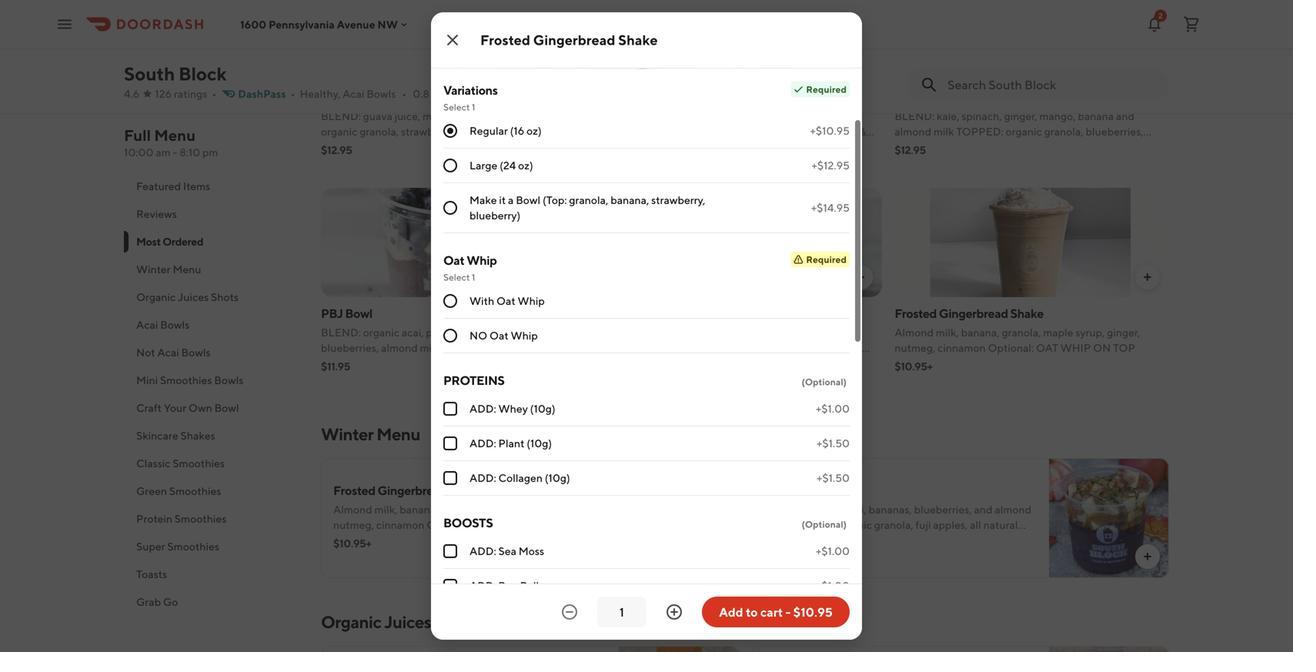 Task type: locate. For each thing, give the bounding box(es) containing it.
decrease quantity by 1 image
[[561, 603, 579, 622]]

almond inside green bowl blend: kale, spinach, ginger, mango, banana and almond milk topped: organic granola, blueberries, bananas, and strawberries our granola is certified organic, vegan and gluten-free
[[895, 125, 932, 138]]

acai right "not"
[[157, 346, 179, 359]]

free
[[543, 141, 563, 153], [645, 156, 664, 169], [1025, 156, 1045, 169], [495, 372, 514, 385]]

shots down winter menu button
[[211, 291, 239, 303]]

bowls inside mini smoothies bowls button
[[214, 374, 244, 387]]

None radio
[[444, 122, 457, 136], [444, 199, 457, 213], [444, 122, 457, 136], [444, 199, 457, 213]]

calories: inside super green smoothie pineapple juice, kale, spinach, mangos, bananas calories: 262  * remember, not all calories are created equal. we encourage you to eat real food and to count colors, not calories!
[[608, 342, 651, 354]]

- right am
[[173, 146, 177, 159]]

strawberry bowl image
[[608, 0, 883, 81]]

gluten- inside sunshine bowl blend: guava juice, mango and bananas topped: organic granola, strawberries, banana & pineapple our granola is certified organic, vegan and gluten-free
[[507, 141, 543, 153]]

almond
[[895, 326, 934, 339], [333, 503, 373, 516]]

bowls up the not acai bowls
[[160, 318, 190, 331]]

and inside super green smoothie pineapple juice, kale, spinach, mangos, bananas calories: 262  * remember, not all calories are created equal. we encourage you to eat real food and to count colors, not calories!
[[807, 357, 825, 370]]

pineapple
[[513, 125, 562, 138], [608, 326, 657, 339]]

• down block
[[212, 87, 217, 100]]

0 vertical spatial almond
[[895, 125, 932, 138]]

+$12.95
[[812, 157, 850, 170]]

0 horizontal spatial on
[[532, 519, 550, 531]]

1 strawberries, from the left
[[401, 125, 464, 138]]

1 vertical spatial add item to cart image
[[1142, 271, 1154, 283]]

oat for no
[[490, 328, 509, 340]]

2 add: from the top
[[470, 436, 497, 448]]

encourage
[[656, 357, 709, 370]]

1 horizontal spatial nutmeg,
[[895, 342, 936, 354]]

boosts group
[[444, 513, 850, 652]]

1 select from the top
[[444, 100, 470, 111]]

whip up no oat whip
[[518, 293, 545, 306]]

bowls up mini smoothies bowls
[[181, 346, 211, 359]]

oat
[[444, 251, 465, 266], [497, 293, 516, 306], [490, 328, 509, 340]]

add: left bee
[[470, 578, 497, 591]]

smoothies down green smoothies button
[[175, 513, 227, 525]]

2 vertical spatial ginger,
[[546, 503, 579, 516]]

organic, inside sunshine bowl blend: guava juice, mango and bananas topped: organic granola, strawberries, banana & pineapple our granola is certified organic, vegan and gluten-free
[[413, 141, 452, 153]]

None checkbox
[[444, 470, 457, 484]]

+$1.50 for add: plant (10g)
[[817, 436, 850, 448]]

2 horizontal spatial gingerbread
[[939, 306, 1009, 321]]

organic juices shots button
[[124, 283, 303, 311]]

1 1 from the top
[[472, 100, 476, 111]]

milk inside pbj bowl blend: organic acai, peanut butter, bananas, blueberries, almond milk  topped: organic granola, blueberries, bananas calories: 633 our granola is certified organic, vegan and gluten-free
[[420, 342, 441, 354]]

- right cart
[[786, 605, 791, 620]]

our inside blend: guava juice, strawberries and bananas topped: organic granola, strawberries, blueberries & bananas our granola is certified organic, vegan and gluten-free
[[651, 141, 670, 153]]

1 vertical spatial optional:
[[427, 519, 473, 531]]

(10g) right whey
[[530, 401, 556, 414]]

262
[[653, 342, 672, 354]]

menu inside button
[[173, 263, 201, 276]]

granola up strawberry,
[[673, 141, 709, 153]]

pineapple up "(24"
[[513, 125, 562, 138]]

green smoothies
[[136, 485, 221, 498]]

5 add: from the top
[[470, 578, 497, 591]]

0 horizontal spatial pineapple
[[513, 125, 562, 138]]

it
[[499, 192, 506, 205]]

1 horizontal spatial gingerbread
[[534, 32, 616, 48]]

0 horizontal spatial bananas,
[[498, 326, 541, 339]]

- inside full menu 10:00 am - 8:10 pm
[[173, 146, 177, 159]]

whip inside oat whip select 1
[[467, 251, 497, 266]]

almond for green bowl
[[895, 125, 932, 138]]

a
[[508, 192, 514, 205]]

granola, inside pbj bowl blend: organic acai, peanut butter, bananas, blueberries, almond milk  topped: organic granola, blueberries, bananas calories: 633 our granola is certified organic, vegan and gluten-free
[[531, 342, 570, 354]]

2 horizontal spatial •
[[402, 87, 407, 100]]

oat whip group
[[444, 250, 850, 352]]

2 1 from the top
[[472, 270, 476, 281]]

0 horizontal spatial $12.95
[[321, 144, 352, 156]]

2 select from the top
[[444, 270, 470, 281]]

apple crisp bowl image
[[1050, 458, 1170, 578]]

banana up large
[[466, 125, 502, 138]]

add: collagen (10g)
[[470, 470, 571, 483]]

bananas up are
[[798, 326, 839, 339]]

1 horizontal spatial juices
[[384, 612, 431, 632]]

granola down no oat whip
[[511, 357, 548, 370]]

blend: for green bowl
[[895, 110, 935, 122]]

block
[[179, 63, 227, 85]]

spinach, inside green bowl blend: kale, spinach, ginger, mango, banana and almond milk topped: organic granola, blueberries, bananas, and strawberries our granola is certified organic, vegan and gluten-free
[[962, 110, 1003, 122]]

vegan
[[454, 141, 484, 153], [806, 141, 835, 153], [936, 156, 966, 169], [406, 372, 435, 385]]

our right (16
[[564, 125, 584, 138]]

(optional) down count
[[802, 375, 847, 386]]

juice, for bowl
[[395, 110, 421, 122]]

free inside green bowl blend: kale, spinach, ginger, mango, banana and almond milk topped: organic granola, blueberries, bananas, and strawberries our granola is certified organic, vegan and gluten-free
[[1025, 156, 1045, 169]]

are
[[807, 342, 823, 354]]

is inside sunshine bowl blend: guava juice, mango and bananas topped: organic granola, strawberries, banana & pineapple our granola is certified organic, vegan and gluten-free
[[360, 141, 367, 153]]

• left '0.8'
[[402, 87, 407, 100]]

granola,
[[360, 125, 399, 138], [696, 125, 736, 138], [1045, 125, 1084, 138], [569, 192, 609, 205], [1002, 326, 1042, 339], [531, 342, 570, 354], [441, 503, 480, 516]]

strawberries
[[710, 110, 770, 122], [961, 141, 1021, 153]]

0 horizontal spatial organic
[[136, 291, 176, 303]]

2
[[1159, 11, 1164, 20]]

free up strawberry,
[[645, 156, 664, 169]]

1 horizontal spatial bananas,
[[895, 141, 939, 153]]

1 vertical spatial shots
[[448, 612, 491, 632]]

0 vertical spatial on
[[1094, 342, 1112, 354]]

winter menu button
[[124, 256, 303, 283]]

spinach, left mango,
[[962, 110, 1003, 122]]

2 vertical spatial whip
[[511, 328, 538, 340]]

oat for with
[[497, 293, 516, 306]]

juice, inside sunshine bowl blend: guava juice, mango and bananas topped: organic granola, strawberries, banana & pineapple our granola is certified organic, vegan and gluten-free
[[395, 110, 421, 122]]

pbj bowl image
[[321, 188, 596, 297]]

featured
[[136, 180, 181, 193]]

bowls for mini
[[214, 374, 244, 387]]

count
[[840, 357, 868, 370]]

None checkbox
[[444, 400, 457, 414], [444, 435, 457, 449], [444, 543, 457, 557], [444, 400, 457, 414], [444, 435, 457, 449], [444, 543, 457, 557]]

granola inside pbj bowl blend: organic acai, peanut butter, bananas, blueberries, almond milk  topped: organic granola, blueberries, bananas calories: 633 our granola is certified organic, vegan and gluten-free
[[511, 357, 548, 370]]

1 vertical spatial acai
[[136, 318, 158, 331]]

bananas inside sunshine bowl blend: guava juice, mango and bananas topped: organic granola, strawberries, banana & pineapple our granola is certified organic, vegan and gluten-free
[[479, 110, 520, 122]]

ratings
[[174, 87, 207, 100]]

0 vertical spatial banana,
[[611, 192, 650, 205]]

0 horizontal spatial green
[[136, 485, 167, 498]]

0 vertical spatial gingerbread
[[534, 32, 616, 48]]

featured items
[[136, 180, 210, 193]]

free inside sunshine bowl blend: guava juice, mango and bananas topped: organic granola, strawberries, banana & pineapple our granola is certified organic, vegan and gluten-free
[[543, 141, 563, 153]]

$11.95
[[321, 360, 350, 373]]

winter menu down $11.95
[[321, 424, 420, 444]]

1 add: from the top
[[470, 401, 497, 414]]

bowls down not acai bowls button
[[214, 374, 244, 387]]

1 horizontal spatial shake
[[619, 32, 658, 48]]

pineapple up 'equal.'
[[608, 326, 657, 339]]

1 inside oat whip select 1
[[472, 270, 476, 281]]

1 vertical spatial menu
[[173, 263, 201, 276]]

1 (optional) from the top
[[802, 375, 847, 386]]

certified inside blend: guava juice, strawberries and bananas topped: organic granola, strawberries, blueberries & bananas our granola is certified organic, vegan and gluten-free
[[721, 141, 762, 153]]

1
[[472, 100, 476, 111], [472, 270, 476, 281]]

(10g) right "plant"
[[527, 436, 552, 448]]

juice, for green
[[659, 326, 685, 339]]

created
[[825, 342, 862, 354]]

2 • from the left
[[291, 87, 295, 100]]

0 vertical spatial green
[[895, 90, 929, 104]]

+$1.00 for boosts
[[816, 543, 850, 556]]

bananas up regular (16 oz)
[[479, 110, 520, 122]]

0 vertical spatial juices
[[178, 291, 209, 303]]

(16
[[510, 123, 525, 136]]

smoothies up craft your own bowl at bottom
[[160, 374, 212, 387]]

1 vertical spatial calories:
[[424, 357, 467, 370]]

required inside variations "group"
[[807, 82, 847, 93]]

1 vertical spatial required
[[807, 253, 847, 263]]

smoothies inside 'button'
[[175, 513, 227, 525]]

our right 633
[[490, 357, 509, 370]]

vegan inside green bowl blend: kale, spinach, ginger, mango, banana and almond milk topped: organic granola, blueberries, bananas, and strawberries our granola is certified organic, vegan and gluten-free
[[936, 156, 966, 169]]

0 horizontal spatial ginger,
[[546, 503, 579, 516]]

milk for pbj bowl
[[420, 342, 441, 354]]

acai for healthy,
[[343, 87, 365, 100]]

1 vertical spatial $10.95+
[[333, 537, 371, 550]]

2 (optional) from the top
[[802, 518, 847, 528]]

pollen
[[520, 578, 552, 591]]

bananas, inside pbj bowl blend: organic acai, peanut butter, bananas, blueberries, almond milk  topped: organic granola, blueberries, bananas calories: 633 our granola is certified organic, vegan and gluten-free
[[498, 326, 541, 339]]

whip down with oat whip
[[511, 328, 538, 340]]

required for variations
[[807, 82, 847, 93]]

2 required from the top
[[807, 253, 847, 263]]

2 vertical spatial blueberries,
[[321, 357, 379, 370]]

0 vertical spatial -
[[173, 146, 177, 159]]

1 horizontal spatial frosted gingerbread shake almond milk, banana, granola, maple syrup, ginger, nutmeg, cinnamon  optional: oat whip on top $10.95+
[[895, 306, 1141, 373]]

1 up the with
[[472, 270, 476, 281]]

1 vertical spatial winter menu
[[321, 424, 420, 444]]

0 horizontal spatial maple
[[482, 503, 512, 516]]

0 vertical spatial required
[[807, 82, 847, 93]]

add: for add: bee pollen
[[470, 578, 497, 591]]

almond inside pbj bowl blend: organic acai, peanut butter, bananas, blueberries, almond milk  topped: organic granola, blueberries, bananas calories: 633 our granola is certified organic, vegan and gluten-free
[[381, 342, 418, 354]]

oz) for regular (16 oz)
[[527, 123, 542, 136]]

whip
[[467, 251, 497, 266], [518, 293, 545, 306], [511, 328, 538, 340]]

granola down mango,
[[1045, 141, 1082, 153]]

calories: down no oat whip option
[[424, 357, 467, 370]]

organic inside green bowl blend: kale, spinach, ginger, mango, banana and almond milk topped: organic granola, blueberries, bananas, and strawberries our granola is certified organic, vegan and gluten-free
[[1006, 125, 1043, 138]]

smoothies for classic
[[173, 457, 225, 470]]

strawberries, left the blueberries
[[738, 125, 800, 138]]

1600
[[240, 18, 267, 31]]

juice, inside super green smoothie pineapple juice, kale, spinach, mangos, bananas calories: 262  * remember, not all calories are created equal. we encourage you to eat real food and to count colors, not calories!
[[659, 326, 685, 339]]

1 vertical spatial maple
[[482, 503, 512, 516]]

+$1.00 down count
[[816, 401, 850, 414]]

0 horizontal spatial -
[[173, 146, 177, 159]]

cart
[[761, 605, 783, 620]]

1 horizontal spatial winter
[[321, 424, 374, 444]]

super up toasts
[[136, 540, 165, 553]]

bowls inside acai bowls button
[[160, 318, 190, 331]]

crisp
[[799, 483, 828, 498]]

smoothies down shakes
[[173, 457, 225, 470]]

1 vertical spatial strawberries
[[961, 141, 1021, 153]]

granola inside blend: guava juice, strawberries and bananas topped: organic granola, strawberries, blueberries & bananas our granola is certified organic, vegan and gluten-free
[[673, 141, 709, 153]]

+$1.00 up $10.95
[[816, 578, 850, 591]]

1 horizontal spatial frosted
[[481, 32, 531, 48]]

our down mango,
[[1023, 141, 1043, 153]]

0 horizontal spatial milk
[[420, 342, 441, 354]]

oz) right "(24"
[[518, 157, 534, 170]]

1 horizontal spatial cinnamon
[[938, 342, 986, 354]]

0 vertical spatial blueberries,
[[1086, 125, 1144, 138]]

acai right healthy,
[[343, 87, 365, 100]]

not acai bowls button
[[124, 339, 303, 367]]

guava inside blend: guava juice, strawberries and bananas topped: organic granola, strawberries, blueberries & bananas our granola is certified organic, vegan and gluten-free
[[650, 110, 680, 122]]

1 vertical spatial (optional)
[[802, 518, 847, 528]]

whip for no oat whip
[[511, 328, 538, 340]]

oz) right (16
[[527, 123, 542, 136]]

banana, inside make it a bowl (top: granola, banana, strawberry, blueberry)
[[611, 192, 650, 205]]

not left all
[[735, 342, 752, 354]]

grab go
[[136, 596, 178, 608]]

(optional) for proteins
[[802, 375, 847, 386]]

0 vertical spatial menu
[[154, 126, 196, 144]]

apple crisp bowl
[[764, 483, 857, 498]]

granola down sunshine
[[321, 141, 358, 153]]

peanut
[[426, 326, 461, 339]]

add: left sea
[[470, 543, 497, 556]]

winter down $11.95
[[321, 424, 374, 444]]

0 vertical spatial (10g)
[[530, 401, 556, 414]]

spinach, up remember,
[[712, 326, 753, 339]]

bananas down acai,
[[381, 357, 422, 370]]

1 horizontal spatial to
[[746, 605, 758, 620]]

green inside button
[[136, 485, 167, 498]]

oat whip select 1
[[444, 251, 497, 281]]

0 horizontal spatial $10.95+
[[333, 537, 371, 550]]

calories: inside pbj bowl blend: organic acai, peanut butter, bananas, blueberries, almond milk  topped: organic granola, blueberries, bananas calories: 633 our granola is certified organic, vegan and gluten-free
[[424, 357, 467, 370]]

organic up strawberry,
[[658, 125, 694, 138]]

vegan inside sunshine bowl blend: guava juice, mango and bananas topped: organic granola, strawberries, banana & pineapple our granola is certified organic, vegan and gluten-free
[[454, 141, 484, 153]]

1 vertical spatial frosted
[[895, 306, 937, 321]]

required
[[807, 82, 847, 93], [807, 253, 847, 263]]

add: left the collagen
[[470, 470, 497, 483]]

0 vertical spatial (optional)
[[802, 375, 847, 386]]

equal.
[[608, 357, 638, 370]]

smoothies down protein smoothies
[[167, 540, 219, 553]]

1 horizontal spatial ginger,
[[1005, 110, 1038, 122]]

2 vertical spatial green
[[136, 485, 167, 498]]

required down +$14.95
[[807, 253, 847, 263]]

1 +$1.00 from the top
[[816, 401, 850, 414]]

reviews button
[[124, 200, 303, 228]]

1 horizontal spatial whip
[[1061, 342, 1092, 354]]

(optional) down crisp
[[802, 518, 847, 528]]

0 vertical spatial shots
[[211, 291, 239, 303]]

shake
[[619, 32, 658, 48], [1011, 306, 1044, 321], [449, 483, 483, 498]]

not
[[735, 342, 752, 354], [642, 372, 659, 385]]

1 horizontal spatial almond
[[895, 326, 934, 339]]

smoothies up protein smoothies
[[169, 485, 221, 498]]

Item Search search field
[[948, 76, 1158, 93]]

1 vertical spatial gingerbread
[[939, 306, 1009, 321]]

None radio
[[444, 157, 457, 171]]

$10.95+
[[895, 360, 933, 373], [333, 537, 371, 550]]

shakes
[[181, 429, 215, 442]]

none radio inside variations "group"
[[444, 157, 457, 171]]

0 horizontal spatial frosted gingerbread shake almond milk, banana, granola, maple syrup, ginger, nutmeg, cinnamon  optional: oat whip on top $10.95+
[[333, 483, 579, 550]]

green for bowl
[[895, 90, 929, 104]]

smoothies for super
[[167, 540, 219, 553]]

add item to cart image for blend: guava juice, strawberries and bananas topped: organic granola, strawberries, blueberries & bananas our granola is certified organic, vegan and gluten-free
[[855, 55, 867, 67]]

strawberries, down mango
[[401, 125, 464, 138]]

blend: for sunshine bowl
[[321, 110, 361, 122]]

shots
[[211, 291, 239, 303], [448, 612, 491, 632]]

(optional) inside proteins group
[[802, 375, 847, 386]]

2 +$1.00 from the top
[[816, 543, 850, 556]]

shots down 'add: bee pollen'
[[448, 612, 491, 632]]

oat up with oat whip option in the top left of the page
[[444, 251, 465, 266]]

+$1.50
[[817, 436, 850, 448], [817, 470, 850, 483]]

super inside super green smoothie pineapple juice, kale, spinach, mangos, bananas calories: 262  * remember, not all calories are created equal. we encourage you to eat real food and to count colors, not calories!
[[608, 306, 640, 321]]

organic down sunshine
[[321, 125, 358, 138]]

126
[[155, 87, 172, 100]]

0 vertical spatial frosted
[[481, 32, 531, 48]]

0 vertical spatial maple
[[1044, 326, 1074, 339]]

oat right the with
[[497, 293, 516, 306]]

1 vertical spatial +$1.50
[[817, 470, 850, 483]]

super green smoothie pineapple juice, kale, spinach, mangos, bananas calories: 262  * remember, not all calories are created equal. we encourage you to eat real food and to count colors, not calories!
[[608, 306, 868, 385]]

granola, inside sunshine bowl blend: guava juice, mango and bananas topped: organic granola, strawberries, banana & pineapple our granola is certified organic, vegan and gluten-free
[[360, 125, 399, 138]]

nw
[[378, 18, 398, 31]]

free up (top: on the left top of page
[[543, 141, 563, 153]]

to down created
[[827, 357, 837, 370]]

• left healthy,
[[291, 87, 295, 100]]

cinnamon
[[938, 342, 986, 354], [376, 519, 425, 531]]

+$1.00 inside proteins group
[[816, 401, 850, 414]]

granola inside sunshine bowl blend: guava juice, mango and bananas topped: organic granola, strawberries, banana & pineapple our granola is certified organic, vegan and gluten-free
[[321, 141, 358, 153]]

$10.95
[[794, 605, 833, 620]]

0 horizontal spatial banana
[[466, 125, 502, 138]]

strawberry,
[[652, 192, 706, 205]]

+$14.95
[[812, 200, 850, 213]]

smoothies for protein
[[175, 513, 227, 525]]

ginger,
[[1005, 110, 1038, 122], [1108, 326, 1141, 339], [546, 503, 579, 516]]

our inside green bowl blend: kale, spinach, ginger, mango, banana and almond milk topped: organic granola, blueberries, bananas, and strawberries our granola is certified organic, vegan and gluten-free
[[1023, 141, 1043, 153]]

(10g) right the collagen
[[545, 470, 571, 483]]

to left the eat
[[731, 357, 741, 370]]

craft your own bowl button
[[124, 394, 303, 422]]

juices inside button
[[178, 291, 209, 303]]

acai,
[[402, 326, 424, 339]]

gingerbread
[[534, 32, 616, 48], [939, 306, 1009, 321], [378, 483, 447, 498]]

granola inside green bowl blend: kale, spinach, ginger, mango, banana and almond milk topped: organic granola, blueberries, bananas, and strawberries our granola is certified organic, vegan and gluten-free
[[1045, 141, 1082, 153]]

organic down mango,
[[1006, 125, 1043, 138]]

1 horizontal spatial spinach,
[[962, 110, 1003, 122]]

blend: inside green bowl blend: kale, spinach, ginger, mango, banana and almond milk topped: organic granola, blueberries, bananas, and strawberries our granola is certified organic, vegan and gluten-free
[[895, 110, 935, 122]]

boost juice image
[[619, 646, 739, 652]]

frosted gingerbread shake
[[481, 32, 658, 48]]

3 add: from the top
[[470, 470, 497, 483]]

1 horizontal spatial $10.95+
[[895, 360, 933, 373]]

our inside pbj bowl blend: organic acai, peanut butter, bananas, blueberries, almond milk  topped: organic granola, blueberries, bananas calories: 633 our granola is certified organic, vegan and gluten-free
[[490, 357, 509, 370]]

sunshine bowl blend: guava juice, mango and bananas topped: organic granola, strawberries, banana & pineapple our granola is certified organic, vegan and gluten-free
[[321, 90, 584, 153]]

oat right no
[[490, 328, 509, 340]]

guava
[[363, 110, 393, 122], [650, 110, 680, 122]]

strawberries, inside blend: guava juice, strawberries and bananas topped: organic granola, strawberries, blueberries & bananas our granola is certified organic, vegan and gluten-free
[[738, 125, 800, 138]]

organic inside sunshine bowl blend: guava juice, mango and bananas topped: organic granola, strawberries, banana & pineapple our granola is certified organic, vegan and gluten-free
[[321, 125, 358, 138]]

(10g)
[[530, 401, 556, 414], [527, 436, 552, 448], [545, 470, 571, 483]]

1 horizontal spatial strawberries
[[961, 141, 1021, 153]]

add: for add: plant (10g)
[[470, 436, 497, 448]]

0 vertical spatial +$1.00
[[816, 401, 850, 414]]

super green smoothie image
[[608, 188, 883, 297]]

mangos,
[[755, 326, 796, 339]]

1 vertical spatial select
[[444, 270, 470, 281]]

open menu image
[[55, 15, 74, 34]]

select up with oat whip option in the top left of the page
[[444, 270, 470, 281]]

notification bell image
[[1146, 15, 1164, 34]]

winter menu down most ordered
[[136, 263, 201, 276]]

0 vertical spatial optional:
[[989, 342, 1035, 354]]

3 $12.95 from the left
[[895, 144, 926, 156]]

2 strawberries, from the left
[[738, 125, 800, 138]]

most
[[136, 235, 161, 248]]

bananas up +$10.95
[[793, 110, 833, 122]]

our up strawberry,
[[651, 141, 670, 153]]

1 horizontal spatial shots
[[448, 612, 491, 632]]

organic, inside pbj bowl blend: organic acai, peanut butter, bananas, blueberries, almond milk  topped: organic granola, blueberries, bananas calories: 633 our granola is certified organic, vegan and gluten-free
[[364, 372, 404, 385]]

1 horizontal spatial organic
[[321, 612, 382, 632]]

1 horizontal spatial oat
[[1037, 342, 1059, 354]]

acai bowls
[[136, 318, 190, 331]]

+$10.95
[[811, 123, 850, 136]]

close frosted gingerbread shake image
[[444, 31, 462, 49]]

(optional) for boosts
[[802, 518, 847, 528]]

0 horizontal spatial gingerbread
[[378, 483, 447, 498]]

+$1.00 down crisp
[[816, 543, 850, 556]]

none checkbox inside proteins group
[[444, 470, 457, 484]]

pineapple inside sunshine bowl blend: guava juice, mango and bananas topped: organic granola, strawberries, banana & pineapple our granola is certified organic, vegan and gluten-free
[[513, 125, 562, 138]]

green inside green bowl blend: kale, spinach, ginger, mango, banana and almond milk topped: organic granola, blueberries, bananas, and strawberries our granola is certified organic, vegan and gluten-free
[[895, 90, 929, 104]]

certified
[[370, 141, 411, 153], [721, 141, 762, 153], [1093, 141, 1135, 153], [321, 372, 362, 385]]

and inside pbj bowl blend: organic acai, peanut butter, bananas, blueberries, almond milk  topped: organic granola, blueberries, bananas calories: 633 our granola is certified organic, vegan and gluten-free
[[438, 372, 456, 385]]

super up 'equal.'
[[608, 306, 640, 321]]

vegan inside blend: guava juice, strawberries and bananas topped: organic granola, strawberries, blueberries & bananas our granola is certified organic, vegan and gluten-free
[[806, 141, 835, 153]]

blueberries, inside green bowl blend: kale, spinach, ginger, mango, banana and almond milk topped: organic granola, blueberries, bananas, and strawberries our granola is certified organic, vegan and gluten-free
[[1086, 125, 1144, 138]]

free down mango,
[[1025, 156, 1045, 169]]

0 horizontal spatial super
[[136, 540, 165, 553]]

1 horizontal spatial green
[[643, 306, 677, 321]]

0 horizontal spatial not
[[642, 372, 659, 385]]

add: down proteins
[[470, 401, 497, 414]]

pennsylvania
[[269, 18, 335, 31]]

(optional) inside boosts group
[[802, 518, 847, 528]]

1 guava from the left
[[363, 110, 393, 122]]

add: left "plant"
[[470, 436, 497, 448]]

bowls left '0.8'
[[367, 87, 396, 100]]

frosted gingerbread shake image
[[895, 188, 1170, 297], [619, 458, 739, 578]]

0 vertical spatial oat
[[444, 251, 465, 266]]

winter menu inside button
[[136, 263, 201, 276]]

not down we
[[642, 372, 659, 385]]

oz) for large (24 oz)
[[518, 157, 534, 170]]

sea
[[499, 543, 517, 556]]

0 vertical spatial spinach,
[[962, 110, 1003, 122]]

2 vertical spatial oat
[[490, 328, 509, 340]]

1 horizontal spatial not
[[735, 342, 752, 354]]

free up the add: whey (10g)
[[495, 372, 514, 385]]

organic down no oat whip
[[492, 342, 529, 354]]

add item to cart image
[[855, 55, 867, 67], [1142, 271, 1154, 283], [1142, 551, 1154, 563]]

bowls inside not acai bowls button
[[181, 346, 211, 359]]

acai up "not"
[[136, 318, 158, 331]]

required up +$10.95
[[807, 82, 847, 93]]

winter down the 'most'
[[136, 263, 171, 276]]

1 $12.95 from the left
[[321, 144, 352, 156]]

whip up the with
[[467, 251, 497, 266]]

0 vertical spatial bananas,
[[895, 141, 939, 153]]

banana right mango,
[[1079, 110, 1115, 122]]

on
[[1094, 342, 1112, 354], [532, 519, 550, 531]]

1 horizontal spatial strawberries,
[[738, 125, 800, 138]]

to left cart
[[746, 605, 758, 620]]

1 vertical spatial whip
[[518, 293, 545, 306]]

required inside oat whip group
[[807, 253, 847, 263]]

0.8
[[413, 87, 430, 100]]

pbj bowl blend: organic acai, peanut butter, bananas, blueberries, almond milk  topped: organic granola, blueberries, bananas calories: 633 our granola is certified organic, vegan and gluten-free
[[321, 306, 570, 385]]

1 horizontal spatial almond
[[895, 125, 932, 138]]

1 vertical spatial banana,
[[962, 326, 1000, 339]]

calories: up 'equal.'
[[608, 342, 651, 354]]

1 down variations at the left of page
[[472, 100, 476, 111]]

free inside blend: guava juice, strawberries and bananas topped: organic granola, strawberries, blueberries & bananas our granola is certified organic, vegan and gluten-free
[[645, 156, 664, 169]]

select down variations at the left of page
[[444, 100, 470, 111]]

4 add: from the top
[[470, 543, 497, 556]]

2 horizontal spatial ginger,
[[1108, 326, 1141, 339]]

banana inside sunshine bowl blend: guava juice, mango and bananas topped: organic granola, strawberries, banana & pineapple our granola is certified organic, vegan and gluten-free
[[466, 125, 502, 138]]

2 +$1.50 from the top
[[817, 470, 850, 483]]

0 horizontal spatial shots
[[211, 291, 239, 303]]

super inside button
[[136, 540, 165, 553]]

strawberries, inside sunshine bowl blend: guava juice, mango and bananas topped: organic granola, strawberries, banana & pineapple our granola is certified organic, vegan and gluten-free
[[401, 125, 464, 138]]

organic for organic juices shots
[[136, 291, 176, 303]]

0 vertical spatial shake
[[619, 32, 658, 48]]

blend: inside sunshine bowl blend: guava juice, mango and bananas topped: organic granola, strawberries, banana & pineapple our granola is certified organic, vegan and gluten-free
[[321, 110, 361, 122]]

blend: inside blend: guava juice, strawberries and bananas topped: organic granola, strawberries, blueberries & bananas our granola is certified organic, vegan and gluten-free
[[608, 110, 648, 122]]

$12.95
[[321, 144, 352, 156], [608, 144, 639, 156], [895, 144, 926, 156]]

add: for add: sea moss
[[470, 543, 497, 556]]

super smoothies
[[136, 540, 219, 553]]

add to cart - $10.95
[[719, 605, 833, 620]]

1 horizontal spatial kale,
[[937, 110, 960, 122]]

guava inside sunshine bowl blend: guava juice, mango and bananas topped: organic granola, strawberries, banana & pineapple our granola is certified organic, vegan and gluten-free
[[363, 110, 393, 122]]

healthy,
[[300, 87, 341, 100]]

1 required from the top
[[807, 82, 847, 93]]

0 horizontal spatial nutmeg,
[[333, 519, 374, 531]]

toasts
[[136, 568, 167, 581]]

1 +$1.50 from the top
[[817, 436, 850, 448]]

bananas up make it a bowl (top: granola, banana, strawberry, blueberry) in the top of the page
[[608, 141, 649, 153]]

2 guava from the left
[[650, 110, 680, 122]]



Task type: describe. For each thing, give the bounding box(es) containing it.
not
[[136, 346, 155, 359]]

not acai bowls
[[136, 346, 211, 359]]

NO Oat Whip radio
[[444, 327, 457, 341]]

whip for with oat whip
[[518, 293, 545, 306]]

certified inside green bowl blend: kale, spinach, ginger, mango, banana and almond milk topped: organic granola, blueberries, bananas, and strawberries our granola is certified organic, vegan and gluten-free
[[1093, 141, 1135, 153]]

organic left acai,
[[363, 326, 400, 339]]

1 horizontal spatial winter menu
[[321, 424, 420, 444]]

organic inside blend: guava juice, strawberries and bananas topped: organic granola, strawberries, blueberries & bananas our granola is certified organic, vegan and gluten-free
[[658, 125, 694, 138]]

1600 pennsylvania avenue nw button
[[240, 18, 410, 31]]

bowl inside green bowl blend: kale, spinach, ginger, mango, banana and almond milk topped: organic granola, blueberries, bananas, and strawberries our granola is certified organic, vegan and gluten-free
[[932, 90, 959, 104]]

- inside button
[[786, 605, 791, 620]]

1 vertical spatial top
[[552, 519, 574, 531]]

make it a bowl (top: granola, banana, strawberry, blueberry)
[[470, 192, 706, 220]]

green bowl image
[[895, 0, 1170, 81]]

variations select 1
[[444, 81, 498, 111]]

add: for add: whey (10g)
[[470, 401, 497, 414]]

classic
[[136, 457, 171, 470]]

0 vertical spatial milk,
[[936, 326, 959, 339]]

smoothies for mini
[[160, 374, 212, 387]]

shots inside button
[[211, 291, 239, 303]]

required for oat whip
[[807, 253, 847, 263]]

featured items button
[[124, 173, 303, 200]]

vegan inside pbj bowl blend: organic acai, peanut butter, bananas, blueberries, almond milk  topped: organic granola, blueberries, bananas calories: 633 our granola is certified organic, vegan and gluten-free
[[406, 372, 435, 385]]

free inside pbj bowl blend: organic acai, peanut butter, bananas, blueberries, almond milk  topped: organic granola, blueberries, bananas calories: 633 our granola is certified organic, vegan and gluten-free
[[495, 372, 514, 385]]

south
[[124, 63, 175, 85]]

avenue
[[337, 18, 376, 31]]

certified inside sunshine bowl blend: guava juice, mango and bananas topped: organic granola, strawberries, banana & pineapple our granola is certified organic, vegan and gluten-free
[[370, 141, 411, 153]]

pineapple inside super green smoothie pineapple juice, kale, spinach, mangos, bananas calories: 262  * remember, not all calories are created equal. we encourage you to eat real food and to count colors, not calories!
[[608, 326, 657, 339]]

our inside sunshine bowl blend: guava juice, mango and bananas topped: organic granola, strawberries, banana & pineapple our granola is certified organic, vegan and gluten-free
[[564, 125, 584, 138]]

menu inside full menu 10:00 am - 8:10 pm
[[154, 126, 196, 144]]

skincare shakes button
[[124, 422, 303, 450]]

bowl inside make it a bowl (top: granola, banana, strawberry, blueberry)
[[516, 192, 541, 205]]

add: for add: collagen (10g)
[[470, 470, 497, 483]]

organic, inside blend: guava juice, strawberries and bananas topped: organic granola, strawberries, blueberries & bananas our granola is certified organic, vegan and gluten-free
[[764, 141, 803, 153]]

apple
[[764, 483, 797, 498]]

spinach, inside super green smoothie pineapple juice, kale, spinach, mangos, bananas calories: 262  * remember, not all calories are created equal. we encourage you to eat real food and to count colors, not calories!
[[712, 326, 753, 339]]

increase quantity by 1 image
[[665, 603, 684, 622]]

bananas, inside green bowl blend: kale, spinach, ginger, mango, banana and almond milk topped: organic granola, blueberries, bananas, and strawberries our granola is certified organic, vegan and gluten-free
[[895, 141, 939, 153]]

healthy, acai bowls • 0.8 mi
[[300, 87, 444, 100]]

+$1.00 for proteins
[[816, 401, 850, 414]]

bowl inside sunshine bowl blend: guava juice, mango and bananas topped: organic granola, strawberries, banana & pineapple our granola is certified organic, vegan and gluten-free
[[373, 90, 401, 104]]

banana inside green bowl blend: kale, spinach, ginger, mango, banana and almond milk topped: organic granola, blueberries, bananas, and strawberries our granola is certified organic, vegan and gluten-free
[[1079, 110, 1115, 122]]

juices for shots
[[178, 291, 209, 303]]

0 vertical spatial frosted gingerbread shake image
[[895, 188, 1170, 297]]

green for smoothies
[[136, 485, 167, 498]]

(10g) for add: whey (10g)
[[530, 401, 556, 414]]

sunshine
[[321, 90, 371, 104]]

blueberries, for green bowl
[[1086, 125, 1144, 138]]

0 horizontal spatial cinnamon
[[376, 519, 425, 531]]

your
[[164, 402, 186, 414]]

oat inside oat whip select 1
[[444, 251, 465, 266]]

0 horizontal spatial &
[[434, 612, 445, 632]]

make
[[470, 192, 497, 205]]

shake inside dialog
[[619, 32, 658, 48]]

full
[[124, 126, 151, 144]]

items
[[183, 180, 210, 193]]

blueberry)
[[470, 208, 521, 220]]

+$1.50 for add: collagen (10g)
[[817, 470, 850, 483]]

frosted gingerbread shake dialog
[[431, 0, 863, 652]]

bowls for healthy,
[[367, 87, 396, 100]]

classic smoothies
[[136, 457, 225, 470]]

with oat whip
[[470, 293, 545, 306]]

1 horizontal spatial optional:
[[989, 342, 1035, 354]]

milk for green bowl
[[934, 125, 955, 138]]

select inside variations select 1
[[444, 100, 470, 111]]

all
[[754, 342, 765, 354]]

2 vertical spatial shake
[[449, 483, 483, 498]]

protein smoothies button
[[124, 505, 303, 533]]

1 vertical spatial ginger,
[[1108, 326, 1141, 339]]

1 inside variations select 1
[[472, 100, 476, 111]]

1 vertical spatial not
[[642, 372, 659, 385]]

juices for &
[[384, 612, 431, 632]]

most ordered
[[136, 235, 203, 248]]

acai for not
[[157, 346, 179, 359]]

bowl inside pbj bowl blend: organic acai, peanut butter, bananas, blueberries, almond milk  topped: organic granola, blueberries, bananas calories: 633 our granola is certified organic, vegan and gluten-free
[[345, 306, 373, 321]]

green bowl blend: kale, spinach, ginger, mango, banana and almond milk topped: organic granola, blueberries, bananas, and strawberries our granola is certified organic, vegan and gluten-free
[[895, 90, 1144, 169]]

126 ratings •
[[155, 87, 217, 100]]

1 horizontal spatial maple
[[1044, 326, 1074, 339]]

blend: guava juice, strawberries and bananas topped: organic granola, strawberries, blueberries & bananas our granola is certified organic, vegan and gluten-free
[[608, 110, 867, 169]]

3 +$1.00 from the top
[[816, 578, 850, 591]]

add
[[719, 605, 744, 620]]

1 vertical spatial almond
[[333, 503, 373, 516]]

& inside blend: guava juice, strawberries and bananas topped: organic granola, strawberries, blueberries & bananas our granola is certified organic, vegan and gluten-free
[[860, 125, 867, 138]]

skincare
[[136, 429, 178, 442]]

is inside green bowl blend: kale, spinach, ginger, mango, banana and almond milk topped: organic granola, blueberries, bananas, and strawberries our granola is certified organic, vegan and gluten-free
[[1084, 141, 1091, 153]]

1 vertical spatial blueberries,
[[321, 342, 379, 354]]

bananas inside pbj bowl blend: organic acai, peanut butter, bananas, blueberries, almond milk  topped: organic granola, blueberries, bananas calories: 633 our granola is certified organic, vegan and gluten-free
[[381, 357, 422, 370]]

south block
[[124, 63, 227, 85]]

you
[[711, 357, 729, 370]]

0 vertical spatial whip
[[1061, 342, 1092, 354]]

add item to cart image
[[855, 271, 867, 283]]

0 horizontal spatial banana,
[[400, 503, 439, 516]]

skincare shakes
[[136, 429, 215, 442]]

topped: inside pbj bowl blend: organic acai, peanut butter, bananas, blueberries, almond milk  topped: organic granola, blueberries, bananas calories: 633 our granola is certified organic, vegan and gluten-free
[[443, 342, 490, 354]]

strawberries inside green bowl blend: kale, spinach, ginger, mango, banana and almond milk topped: organic granola, blueberries, bananas, and strawberries our granola is certified organic, vegan and gluten-free
[[961, 141, 1021, 153]]

With Oat Whip radio
[[444, 293, 457, 307]]

no
[[470, 328, 488, 340]]

food
[[782, 357, 804, 370]]

(10g) for add: plant (10g)
[[527, 436, 552, 448]]

2 horizontal spatial shake
[[1011, 306, 1044, 321]]

sunshine bowl image
[[321, 0, 596, 81]]

proteins group
[[444, 370, 850, 494]]

super for green
[[608, 306, 640, 321]]

detox juice image
[[1050, 646, 1170, 652]]

10:00
[[124, 146, 154, 159]]

grab go button
[[124, 588, 303, 616]]

2 $12.95 from the left
[[608, 144, 639, 156]]

3 • from the left
[[402, 87, 407, 100]]

dashpass
[[238, 87, 286, 100]]

0 vertical spatial $10.95+
[[895, 360, 933, 373]]

real
[[761, 357, 780, 370]]

1 vertical spatial frosted gingerbread shake image
[[619, 458, 739, 578]]

topped: inside sunshine bowl blend: guava juice, mango and bananas topped: organic granola, strawberries, banana & pineapple our granola is certified organic, vegan and gluten-free
[[522, 110, 570, 122]]

variations group
[[444, 80, 850, 232]]

gluten- inside pbj bowl blend: organic acai, peanut butter, bananas, blueberries, almond milk  topped: organic granola, blueberries, bananas calories: 633 our granola is certified organic, vegan and gluten-free
[[458, 372, 495, 385]]

mini smoothies bowls
[[136, 374, 244, 387]]

toasts button
[[124, 561, 303, 588]]

(top:
[[543, 192, 567, 205]]

4.6
[[124, 87, 140, 100]]

0 vertical spatial syrup,
[[1076, 326, 1106, 339]]

add item to cart image for almond milk, banana, granola, maple syrup, ginger, nutmeg, cinnamon  optional: oat whip on top
[[1142, 271, 1154, 283]]

regular (16 oz)
[[470, 123, 542, 136]]

smoothie
[[679, 306, 732, 321]]

mini smoothies bowls button
[[124, 367, 303, 394]]

bowl inside button
[[214, 402, 239, 414]]

butter,
[[463, 326, 496, 339]]

dashpass •
[[238, 87, 295, 100]]

0 horizontal spatial syrup,
[[515, 503, 544, 516]]

calories
[[767, 342, 805, 354]]

ginger, inside green bowl blend: kale, spinach, ginger, mango, banana and almond milk topped: organic granola, blueberries, bananas, and strawberries our granola is certified organic, vegan and gluten-free
[[1005, 110, 1038, 122]]

1 vertical spatial frosted gingerbread shake almond milk, banana, granola, maple syrup, ginger, nutmeg, cinnamon  optional: oat whip on top $10.95+
[[333, 483, 579, 550]]

0 items, open order cart image
[[1183, 15, 1201, 34]]

1 • from the left
[[212, 87, 217, 100]]

is inside pbj bowl blend: organic acai, peanut butter, bananas, blueberries, almond milk  topped: organic granola, blueberries, bananas calories: 633 our granola is certified organic, vegan and gluten-free
[[550, 357, 557, 370]]

add: whey (10g)
[[470, 401, 556, 414]]

classic smoothies button
[[124, 450, 303, 478]]

mi
[[432, 87, 444, 100]]

certified inside pbj bowl blend: organic acai, peanut butter, bananas, blueberries, almond milk  topped: organic granola, blueberries, bananas calories: 633 our granola is certified organic, vegan and gluten-free
[[321, 372, 362, 385]]

0 vertical spatial oat
[[1037, 342, 1059, 354]]

select inside oat whip select 1
[[444, 270, 470, 281]]

topped: inside blend: guava juice, strawberries and bananas topped: organic granola, strawberries, blueberries & bananas our granola is certified organic, vegan and gluten-free
[[608, 125, 655, 138]]

granola, inside make it a bowl (top: granola, banana, strawberry, blueberry)
[[569, 192, 609, 205]]

proteins
[[444, 372, 505, 386]]

colors,
[[608, 372, 640, 385]]

organic for organic juices & shots
[[321, 612, 382, 632]]

bee
[[499, 578, 518, 591]]

strawberries inside blend: guava juice, strawberries and bananas topped: organic granola, strawberries, blueberries & bananas our granola is certified organic, vegan and gluten-free
[[710, 110, 770, 122]]

$12.95 for sunshine bowl
[[321, 144, 352, 156]]

frosted inside dialog
[[481, 32, 531, 48]]

reviews
[[136, 208, 177, 220]]

kale, inside green bowl blend: kale, spinach, ginger, mango, banana and almond milk topped: organic granola, blueberries, bananas, and strawberries our granola is certified organic, vegan and gluten-free
[[937, 110, 960, 122]]

gingerbread inside dialog
[[534, 32, 616, 48]]

(10g) for add: collagen (10g)
[[545, 470, 571, 483]]

super for smoothies
[[136, 540, 165, 553]]

gluten- inside green bowl blend: kale, spinach, ginger, mango, banana and almond milk topped: organic granola, blueberries, bananas, and strawberries our granola is certified organic, vegan and gluten-free
[[989, 156, 1025, 169]]

2 horizontal spatial to
[[827, 357, 837, 370]]

0 horizontal spatial oat
[[475, 519, 497, 531]]

acai bowls button
[[124, 311, 303, 339]]

moss
[[519, 543, 545, 556]]

craft
[[136, 402, 162, 414]]

topped: inside green bowl blend: kale, spinach, ginger, mango, banana and almond milk topped: organic granola, blueberries, bananas, and strawberries our granola is certified organic, vegan and gluten-free
[[957, 125, 1004, 138]]

0 vertical spatial frosted gingerbread shake almond milk, banana, granola, maple syrup, ginger, nutmeg, cinnamon  optional: oat whip on top $10.95+
[[895, 306, 1141, 373]]

bananas inside super green smoothie pineapple juice, kale, spinach, mangos, bananas calories: 262  * remember, not all calories are created equal. we encourage you to eat real food and to count colors, not calories!
[[798, 326, 839, 339]]

blend: for pbj bowl
[[321, 326, 361, 339]]

calories!
[[661, 372, 702, 385]]

bowls for not
[[181, 346, 211, 359]]

add: bee pollen
[[470, 578, 552, 591]]

1 vertical spatial whip
[[499, 519, 530, 531]]

eat
[[743, 357, 759, 370]]

plant
[[499, 436, 525, 448]]

granola, inside green bowl blend: kale, spinach, ginger, mango, banana and almond milk topped: organic granola, blueberries, bananas, and strawberries our granola is certified organic, vegan and gluten-free
[[1045, 125, 1084, 138]]

acai inside acai bowls button
[[136, 318, 158, 331]]

with
[[470, 293, 495, 306]]

Current quantity is 1 number field
[[607, 604, 638, 621]]

no oat whip
[[470, 328, 538, 340]]

$12.95 for green bowl
[[895, 144, 926, 156]]

1 horizontal spatial on
[[1094, 342, 1112, 354]]

2 vertical spatial add item to cart image
[[1142, 551, 1154, 563]]

0 vertical spatial almond
[[895, 326, 934, 339]]

organic juices & shots
[[321, 612, 491, 632]]

add: sea moss
[[470, 543, 545, 556]]

winter inside button
[[136, 263, 171, 276]]

1 vertical spatial milk,
[[375, 503, 398, 516]]

0 vertical spatial top
[[1114, 342, 1136, 354]]

2 vertical spatial menu
[[377, 424, 420, 444]]

633
[[469, 357, 488, 370]]

protein smoothies
[[136, 513, 227, 525]]

0 horizontal spatial to
[[731, 357, 741, 370]]

own
[[189, 402, 212, 414]]

blueberries, for pbj bowl
[[321, 357, 379, 370]]

gluten- inside blend: guava juice, strawberries and bananas topped: organic granola, strawberries, blueberries & bananas our granola is certified organic, vegan and gluten-free
[[608, 156, 645, 169]]

blueberries
[[802, 125, 858, 138]]

granola, inside blend: guava juice, strawberries and bananas topped: organic granola, strawberries, blueberries & bananas our granola is certified organic, vegan and gluten-free
[[696, 125, 736, 138]]

add to cart - $10.95 button
[[702, 597, 850, 628]]

2 horizontal spatial frosted
[[895, 306, 937, 321]]

green inside super green smoothie pineapple juice, kale, spinach, mangos, bananas calories: 262  * remember, not all calories are created equal. we encourage you to eat real food and to count colors, not calories!
[[643, 306, 677, 321]]

2 vertical spatial gingerbread
[[378, 483, 447, 498]]

organic, inside green bowl blend: kale, spinach, ginger, mango, banana and almond milk topped: organic granola, blueberries, bananas, and strawberries our granola is certified organic, vegan and gluten-free
[[895, 156, 934, 169]]

almond for pbj bowl
[[381, 342, 418, 354]]

& inside sunshine bowl blend: guava juice, mango and bananas topped: organic granola, strawberries, banana & pineapple our granola is certified organic, vegan and gluten-free
[[504, 125, 511, 138]]

juice, inside blend: guava juice, strawberries and bananas topped: organic granola, strawberries, blueberries & bananas our granola is certified organic, vegan and gluten-free
[[682, 110, 708, 122]]

ordered
[[163, 235, 203, 248]]

mango
[[423, 110, 457, 122]]

we
[[640, 357, 654, 370]]

mini
[[136, 374, 158, 387]]

go
[[163, 596, 178, 608]]

smoothies for green
[[169, 485, 221, 498]]

is inside blend: guava juice, strawberries and bananas topped: organic granola, strawberries, blueberries & bananas our granola is certified organic, vegan and gluten-free
[[711, 141, 719, 153]]

to inside add to cart - $10.95 button
[[746, 605, 758, 620]]

0 horizontal spatial frosted
[[333, 483, 376, 498]]

1 vertical spatial nutmeg,
[[333, 519, 374, 531]]

kale, inside super green smoothie pineapple juice, kale, spinach, mangos, bananas calories: 262  * remember, not all calories are created equal. we encourage you to eat real food and to count colors, not calories!
[[687, 326, 710, 339]]



Task type: vqa. For each thing, say whether or not it's contained in the screenshot.
Add item to cart image to the bottom
yes



